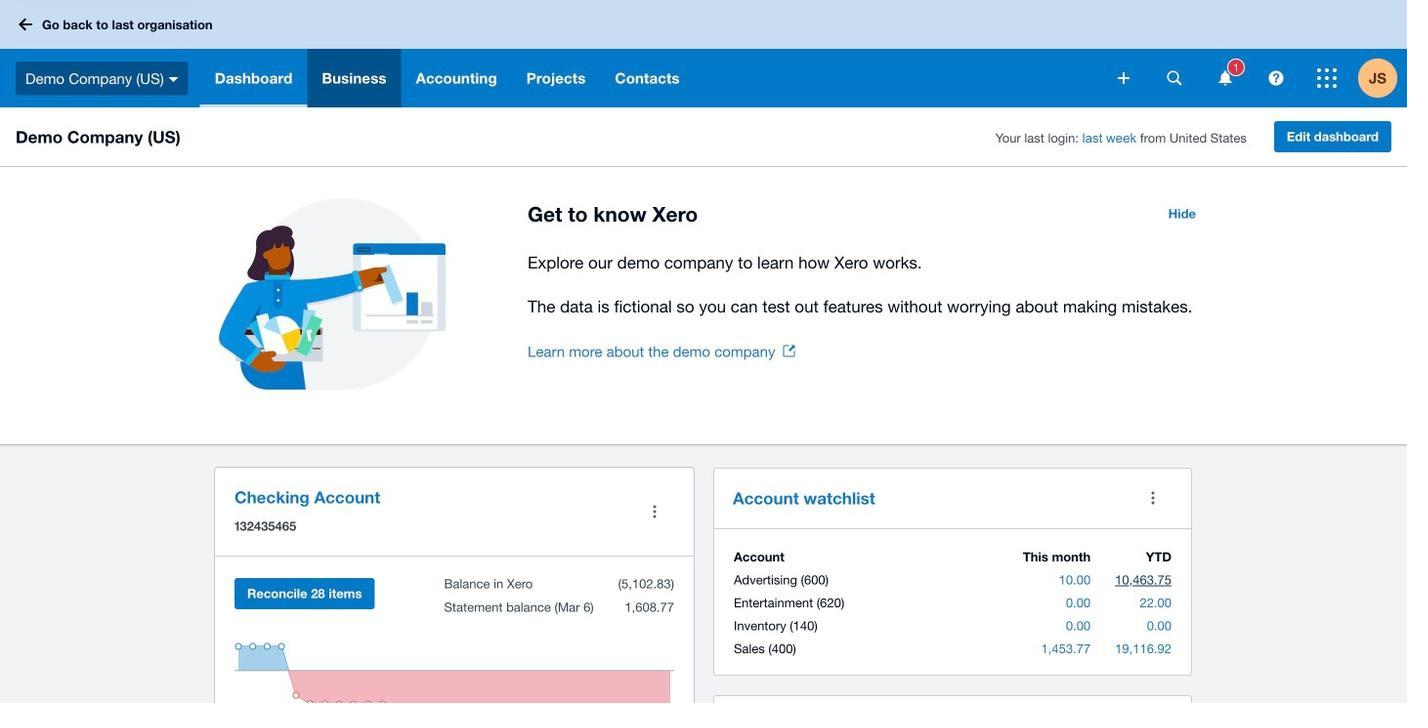 Task type: locate. For each thing, give the bounding box(es) containing it.
svg image
[[19, 18, 32, 31], [1219, 71, 1232, 86], [1269, 71, 1284, 86], [169, 77, 179, 82]]

2 horizontal spatial svg image
[[1317, 68, 1337, 88]]

svg image
[[1317, 68, 1337, 88], [1167, 71, 1182, 86], [1118, 72, 1130, 84]]

banner
[[0, 0, 1407, 108]]

intro banner body element
[[528, 249, 1208, 321]]



Task type: describe. For each thing, give the bounding box(es) containing it.
1 horizontal spatial svg image
[[1167, 71, 1182, 86]]

0 horizontal spatial svg image
[[1118, 72, 1130, 84]]

manage menu toggle image
[[635, 493, 674, 532]]



Task type: vqa. For each thing, say whether or not it's contained in the screenshot.
the salaries
no



